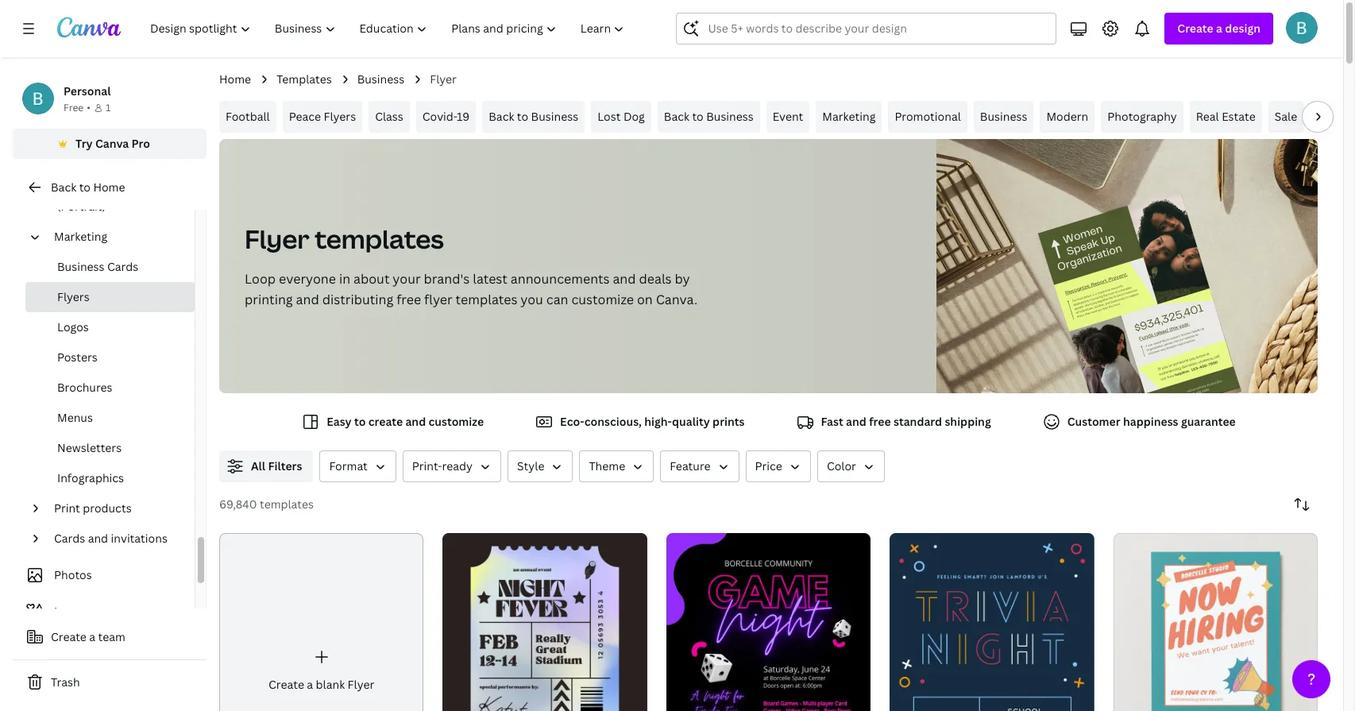 Task type: locate. For each thing, give the bounding box(es) containing it.
eco-conscious, high-quality prints
[[560, 414, 745, 429]]

deals
[[639, 270, 672, 288]]

newsletters
[[57, 440, 122, 455]]

back to business link right 19
[[483, 101, 585, 133]]

flyer for flyer
[[430, 72, 457, 87]]

invitations
[[111, 531, 168, 546]]

cards down the print
[[54, 531, 85, 546]]

event
[[773, 109, 804, 124]]

2 horizontal spatial create
[[1178, 21, 1214, 36]]

marketing right event
[[823, 109, 876, 124]]

create for create a team
[[51, 629, 87, 645]]

real estate
[[1197, 109, 1256, 124]]

real estate link
[[1190, 101, 1263, 133]]

2 vertical spatial flyer
[[348, 677, 375, 692]]

modern link
[[1041, 101, 1095, 133]]

to up '(portrait)'
[[79, 180, 91, 195]]

1 vertical spatial business link
[[974, 101, 1034, 133]]

logos
[[57, 319, 89, 335]]

promotional link
[[889, 101, 968, 133]]

0 horizontal spatial a
[[89, 629, 95, 645]]

0 horizontal spatial marketing link
[[48, 222, 185, 252]]

customize left on
[[572, 291, 634, 308]]

flyer templates
[[245, 222, 444, 256]]

to inside 'back to home' link
[[79, 180, 91, 195]]

business link left modern link
[[974, 101, 1034, 133]]

fast and free standard shipping
[[821, 414, 992, 429]]

flyers up logos
[[57, 289, 90, 304]]

customize
[[572, 291, 634, 308], [429, 414, 484, 429]]

business left event
[[707, 109, 754, 124]]

high-
[[645, 414, 672, 429]]

2 vertical spatial templates
[[260, 497, 314, 512]]

1 horizontal spatial business link
[[974, 101, 1034, 133]]

football
[[226, 109, 270, 124]]

design
[[1226, 21, 1261, 36]]

create a design
[[1178, 21, 1261, 36]]

brad klo image
[[1287, 12, 1318, 44]]

to right 19
[[517, 109, 529, 124]]

1 vertical spatial cards
[[54, 531, 85, 546]]

business link
[[357, 71, 405, 88], [974, 101, 1034, 133]]

0 horizontal spatial home
[[93, 180, 125, 195]]

create left design
[[1178, 21, 1214, 36]]

None search field
[[677, 13, 1057, 45]]

back up '(portrait)'
[[51, 180, 76, 195]]

eco-
[[560, 414, 585, 429]]

business down '(portrait)'
[[57, 259, 105, 274]]

flyer
[[430, 72, 457, 87], [245, 222, 310, 256], [348, 677, 375, 692]]

1 horizontal spatial customize
[[572, 291, 634, 308]]

a inside button
[[89, 629, 95, 645]]

cards
[[107, 259, 138, 274], [54, 531, 85, 546]]

1 horizontal spatial templates
[[315, 222, 444, 256]]

create inside create a blank flyer element
[[269, 677, 304, 692]]

1 vertical spatial create
[[51, 629, 87, 645]]

and down print products
[[88, 531, 108, 546]]

create a blank flyer link
[[219, 533, 424, 711]]

infographics link
[[25, 463, 195, 494]]

0 horizontal spatial back
[[51, 180, 76, 195]]

2 vertical spatial a
[[307, 677, 313, 692]]

back to business link right dog
[[658, 101, 760, 133]]

try canva pro
[[76, 136, 150, 151]]

back
[[489, 109, 515, 124], [664, 109, 690, 124], [51, 180, 76, 195]]

home link
[[219, 71, 251, 88]]

fast
[[821, 414, 844, 429]]

customize inside loop everyone in about your brand's latest announcements and deals by printing and distributing free flyer templates you can customize on canva.
[[572, 291, 634, 308]]

templates
[[277, 72, 332, 87]]

price
[[755, 459, 783, 474]]

back to business for 2nd back to business link from the right
[[489, 109, 579, 124]]

conscious,
[[585, 414, 642, 429]]

flyers
[[324, 109, 356, 124], [57, 289, 90, 304]]

print
[[54, 501, 80, 516]]

business left modern
[[981, 109, 1028, 124]]

business inside the business cards link
[[57, 259, 105, 274]]

1 vertical spatial marketing
[[54, 229, 107, 244]]

posters link
[[25, 343, 195, 373]]

0 horizontal spatial business link
[[357, 71, 405, 88]]

on
[[637, 291, 653, 308]]

1 horizontal spatial create
[[269, 677, 304, 692]]

business
[[357, 72, 405, 87], [531, 109, 579, 124], [707, 109, 754, 124], [981, 109, 1028, 124], [57, 259, 105, 274]]

2 horizontal spatial a
[[1217, 21, 1223, 36]]

a for design
[[1217, 21, 1223, 36]]

0 horizontal spatial customize
[[429, 414, 484, 429]]

Sort by button
[[1287, 489, 1318, 521]]

free •
[[64, 101, 91, 114]]

0 vertical spatial flyers
[[324, 109, 356, 124]]

flyer right blank
[[348, 677, 375, 692]]

0 horizontal spatial back to business link
[[483, 101, 585, 133]]

marketing link up business cards on the top left of the page
[[48, 222, 185, 252]]

1 vertical spatial customize
[[429, 414, 484, 429]]

print products link
[[48, 494, 185, 524]]

1 horizontal spatial back to business link
[[658, 101, 760, 133]]

marketing down '(portrait)'
[[54, 229, 107, 244]]

turquoise and orange retro illustration now hiring flyer image
[[1114, 533, 1318, 711]]

0 horizontal spatial create
[[51, 629, 87, 645]]

2 vertical spatial create
[[269, 677, 304, 692]]

flyers right peace
[[324, 109, 356, 124]]

0 horizontal spatial cards
[[54, 531, 85, 546]]

create inside create a design dropdown button
[[1178, 21, 1214, 36]]

a left design
[[1217, 21, 1223, 36]]

back right dog
[[664, 109, 690, 124]]

free left standard
[[870, 414, 891, 429]]

cards and invitations link
[[48, 524, 185, 554]]

1 horizontal spatial back to business
[[664, 109, 754, 124]]

1 vertical spatial flyers
[[57, 289, 90, 304]]

1 vertical spatial templates
[[456, 291, 518, 308]]

0 vertical spatial flyer
[[430, 72, 457, 87]]

estate
[[1222, 109, 1256, 124]]

business left lost on the left top of page
[[531, 109, 579, 124]]

1 vertical spatial marketing link
[[48, 222, 185, 252]]

free down your
[[397, 291, 421, 308]]

try
[[76, 136, 93, 151]]

back right 19
[[489, 109, 515, 124]]

colorful playful trivia event flyer image
[[890, 533, 1095, 711]]

a left team
[[89, 629, 95, 645]]

0 horizontal spatial marketing
[[54, 229, 107, 244]]

1 vertical spatial a
[[89, 629, 95, 645]]

0 vertical spatial templates
[[315, 222, 444, 256]]

1 horizontal spatial a
[[307, 677, 313, 692]]

1 vertical spatial flyer
[[245, 222, 310, 256]]

dog
[[624, 109, 645, 124]]

pro
[[132, 136, 150, 151]]

promotional
[[895, 109, 961, 124]]

your
[[393, 270, 421, 288]]

home
[[219, 72, 251, 87], [93, 180, 125, 195]]

modern
[[1047, 109, 1089, 124]]

church link
[[1311, 101, 1356, 133]]

0 vertical spatial customize
[[572, 291, 634, 308]]

shipping
[[945, 414, 992, 429]]

1 horizontal spatial home
[[219, 72, 251, 87]]

business link up the class
[[357, 71, 405, 88]]

a inside dropdown button
[[1217, 21, 1223, 36]]

back to business right dog
[[664, 109, 754, 124]]

templates down latest
[[456, 291, 518, 308]]

1 back to business from the left
[[489, 109, 579, 124]]

1 horizontal spatial marketing
[[823, 109, 876, 124]]

2 horizontal spatial back
[[664, 109, 690, 124]]

(portrait)
[[57, 199, 106, 214]]

a left blank
[[307, 677, 313, 692]]

2 horizontal spatial flyer
[[430, 72, 457, 87]]

create inside create a team button
[[51, 629, 87, 645]]

print products
[[54, 501, 132, 516]]

2 horizontal spatial templates
[[456, 291, 518, 308]]

0 horizontal spatial back to business
[[489, 109, 579, 124]]

0 vertical spatial free
[[397, 291, 421, 308]]

1 horizontal spatial free
[[870, 414, 891, 429]]

trash
[[51, 675, 80, 690]]

marketing link right event link
[[816, 101, 882, 133]]

real
[[1197, 109, 1220, 124]]

flyer up loop on the top of the page
[[245, 222, 310, 256]]

0 vertical spatial create
[[1178, 21, 1214, 36]]

1 vertical spatial free
[[870, 414, 891, 429]]

church
[[1317, 109, 1356, 124]]

1 horizontal spatial cards
[[107, 259, 138, 274]]

easy
[[327, 414, 352, 429]]

create a blank flyer element
[[219, 533, 424, 711]]

sale link
[[1269, 101, 1304, 133]]

templates up 'about'
[[315, 222, 444, 256]]

free
[[64, 101, 84, 114]]

templates down filters
[[260, 497, 314, 512]]

print-ready
[[412, 459, 473, 474]]

0 vertical spatial a
[[1217, 21, 1223, 36]]

and right the fast
[[846, 414, 867, 429]]

free inside loop everyone in about your brand's latest announcements and deals by printing and distributing free flyer templates you can customize on canva.
[[397, 291, 421, 308]]

2 back to business link from the left
[[658, 101, 760, 133]]

create down icons
[[51, 629, 87, 645]]

brochures
[[57, 380, 112, 395]]

0 vertical spatial marketing
[[823, 109, 876, 124]]

0 vertical spatial business link
[[357, 71, 405, 88]]

blank
[[316, 677, 345, 692]]

all
[[251, 459, 266, 474]]

standard
[[894, 414, 943, 429]]

create a design button
[[1165, 13, 1274, 45]]

customize up ready
[[429, 414, 484, 429]]

0 vertical spatial marketing link
[[816, 101, 882, 133]]

•
[[87, 101, 91, 114]]

0 horizontal spatial flyer
[[245, 222, 310, 256]]

game night flyer image
[[667, 533, 871, 711]]

color button
[[818, 451, 885, 482]]

0 horizontal spatial free
[[397, 291, 421, 308]]

flyer
[[424, 291, 453, 308]]

create left blank
[[269, 677, 304, 692]]

back to business right 19
[[489, 109, 579, 124]]

Search search field
[[708, 14, 1047, 44]]

create
[[1178, 21, 1214, 36], [51, 629, 87, 645], [269, 677, 304, 692]]

0 horizontal spatial templates
[[260, 497, 314, 512]]

brand's
[[424, 270, 470, 288]]

cards up logos link
[[107, 259, 138, 274]]

and down everyone at the left top
[[296, 291, 319, 308]]

2 back to business from the left
[[664, 109, 754, 124]]

flyer up covid-19
[[430, 72, 457, 87]]

print-ready button
[[403, 451, 501, 482]]

1 horizontal spatial marketing link
[[816, 101, 882, 133]]



Task type: describe. For each thing, give the bounding box(es) containing it.
personal
[[64, 83, 111, 99]]

videos
[[103, 181, 139, 196]]

templates link
[[277, 71, 332, 88]]

marketing for the right marketing link
[[823, 109, 876, 124]]

newsletters link
[[25, 433, 195, 463]]

marketing for bottommost marketing link
[[54, 229, 107, 244]]

top level navigation element
[[140, 13, 639, 45]]

feed ad videos (portrait) link
[[25, 174, 195, 222]]

templates for 69,840 templates
[[260, 497, 314, 512]]

covid-19
[[423, 109, 470, 124]]

flyer for flyer templates
[[245, 222, 310, 256]]

in
[[339, 270, 351, 288]]

create for create a blank flyer
[[269, 677, 304, 692]]

by
[[675, 270, 690, 288]]

happiness
[[1124, 414, 1179, 429]]

templates for flyer templates
[[315, 222, 444, 256]]

to right easy
[[354, 414, 366, 429]]

business up the class
[[357, 72, 405, 87]]

cards and invitations
[[54, 531, 168, 546]]

back inside 'back to home' link
[[51, 180, 76, 195]]

ready
[[442, 459, 473, 474]]

create
[[369, 414, 403, 429]]

event link
[[767, 101, 810, 133]]

quality
[[672, 414, 710, 429]]

business cards link
[[25, 252, 195, 282]]

trash link
[[13, 667, 207, 699]]

canva.
[[656, 291, 698, 308]]

peace
[[289, 109, 321, 124]]

team
[[98, 629, 125, 645]]

69,840
[[219, 497, 257, 512]]

lost dog
[[598, 109, 645, 124]]

infographics
[[57, 470, 124, 486]]

and left deals
[[613, 270, 636, 288]]

create a team
[[51, 629, 125, 645]]

back to business for 2nd back to business link from the left
[[664, 109, 754, 124]]

feature button
[[661, 451, 740, 482]]

customer happiness guarantee
[[1068, 414, 1236, 429]]

photos link
[[22, 560, 185, 590]]

create for create a design
[[1178, 21, 1214, 36]]

1 horizontal spatial back
[[489, 109, 515, 124]]

1
[[106, 101, 111, 114]]

1 back to business link from the left
[[483, 101, 585, 133]]

templates inside loop everyone in about your brand's latest announcements and deals by printing and distributing free flyer templates you can customize on canva.
[[456, 291, 518, 308]]

loop
[[245, 270, 276, 288]]

football link
[[219, 101, 276, 133]]

back to home
[[51, 180, 125, 195]]

customer
[[1068, 414, 1121, 429]]

business cards
[[57, 259, 138, 274]]

black modern night fever flyer image
[[443, 533, 648, 711]]

back to home link
[[13, 172, 207, 203]]

feature
[[670, 459, 711, 474]]

latest
[[473, 270, 508, 288]]

all filters button
[[219, 451, 313, 482]]

try canva pro button
[[13, 129, 207, 159]]

posters
[[57, 350, 98, 365]]

peace flyers
[[289, 109, 356, 124]]

theme button
[[580, 451, 654, 482]]

products
[[83, 501, 132, 516]]

feed
[[57, 181, 83, 196]]

photography
[[1108, 109, 1178, 124]]

loop everyone in about your brand's latest announcements and deals by printing and distributing free flyer templates you can customize on canva.
[[245, 270, 698, 308]]

can
[[547, 291, 569, 308]]

prints
[[713, 414, 745, 429]]

feed ad videos (portrait)
[[57, 181, 139, 214]]

style
[[517, 459, 545, 474]]

create a blank flyer
[[269, 677, 375, 692]]

0 vertical spatial cards
[[107, 259, 138, 274]]

create a team button
[[13, 621, 207, 653]]

easy to create and customize
[[327, 414, 484, 429]]

print-
[[412, 459, 442, 474]]

69,840 templates
[[219, 497, 314, 512]]

1 horizontal spatial flyer
[[348, 677, 375, 692]]

0 vertical spatial home
[[219, 72, 251, 87]]

to right dog
[[693, 109, 704, 124]]

1 horizontal spatial flyers
[[324, 109, 356, 124]]

everyone
[[279, 270, 336, 288]]

lost
[[598, 109, 621, 124]]

distributing
[[322, 291, 394, 308]]

0 horizontal spatial flyers
[[57, 289, 90, 304]]

printing
[[245, 291, 293, 308]]

class
[[375, 109, 404, 124]]

announcements
[[511, 270, 610, 288]]

menus
[[57, 410, 93, 425]]

you
[[521, 291, 543, 308]]

icons link
[[22, 597, 185, 627]]

a for team
[[89, 629, 95, 645]]

all filters
[[251, 459, 302, 474]]

1 vertical spatial home
[[93, 180, 125, 195]]

and right create
[[406, 414, 426, 429]]

a for blank
[[307, 677, 313, 692]]

color
[[827, 459, 857, 474]]

peace flyers link
[[283, 101, 363, 133]]

format button
[[320, 451, 396, 482]]

canva
[[95, 136, 129, 151]]

logos link
[[25, 312, 195, 343]]

about
[[354, 270, 390, 288]]

guarantee
[[1182, 414, 1236, 429]]



Task type: vqa. For each thing, say whether or not it's contained in the screenshot.
library
no



